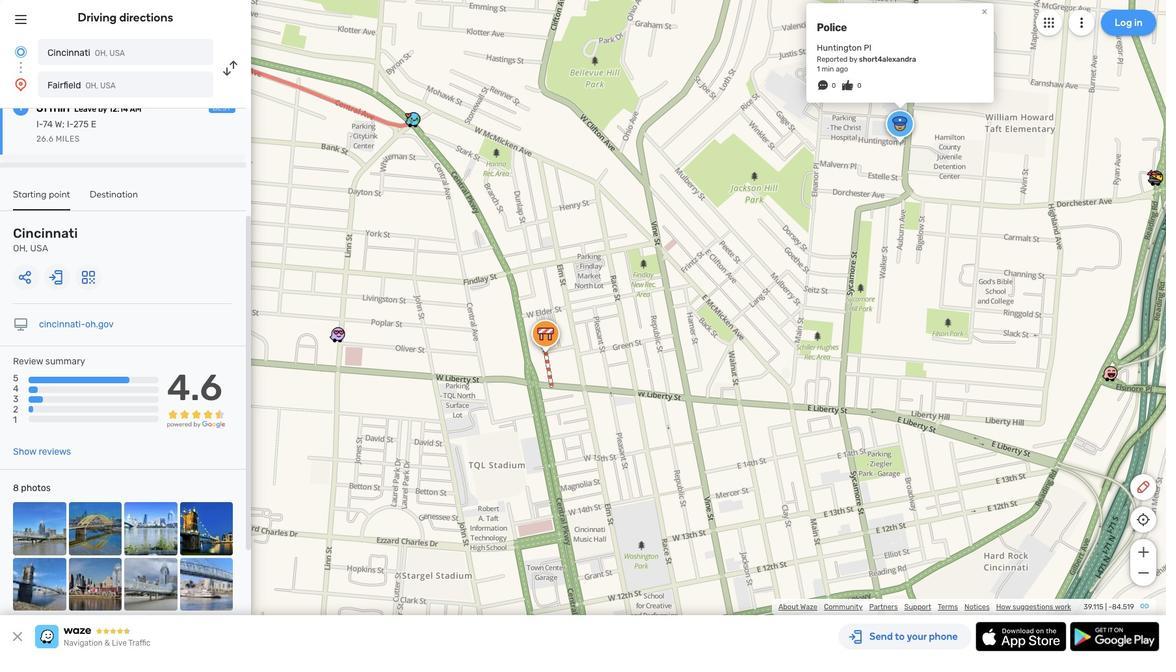 Task type: describe. For each thing, give the bounding box(es) containing it.
zoom out image
[[1135, 566, 1151, 581]]

8 photos
[[13, 483, 51, 494]]

39.115
[[1084, 603, 1103, 612]]

cincinnati-oh.gov link
[[39, 319, 114, 330]]

i-74 w; i-275 e 26.6 miles
[[36, 119, 96, 144]]

driving
[[78, 10, 117, 25]]

2 vertical spatial usa
[[30, 243, 48, 254]]

point
[[49, 189, 70, 200]]

image 8 of cincinnati, cincinnati image
[[180, 558, 233, 611]]

starting
[[13, 189, 47, 200]]

partners
[[869, 603, 898, 612]]

image 4 of cincinnati, cincinnati image
[[180, 503, 233, 556]]

about waze community partners support terms notices how suggestions work
[[778, 603, 1071, 612]]

am
[[130, 105, 141, 114]]

review summary
[[13, 356, 85, 367]]

0 vertical spatial cincinnati oh, usa
[[47, 47, 125, 59]]

show
[[13, 447, 36, 458]]

image 1 of cincinnati, cincinnati image
[[13, 503, 66, 556]]

×
[[982, 5, 987, 17]]

&
[[105, 639, 110, 648]]

oh, inside fairfield oh, usa
[[86, 81, 98, 90]]

reviews
[[39, 447, 71, 458]]

275
[[73, 119, 89, 130]]

0 vertical spatial oh,
[[95, 49, 108, 58]]

0 vertical spatial cincinnati
[[47, 47, 90, 59]]

0 vertical spatial usa
[[109, 49, 125, 58]]

photos
[[21, 483, 51, 494]]

support link
[[904, 603, 931, 612]]

31 min leave by 12:14 am
[[36, 101, 141, 115]]

2 vertical spatial oh,
[[13, 243, 28, 254]]

-
[[1109, 603, 1112, 612]]

image 7 of cincinnati, cincinnati image
[[124, 558, 177, 611]]

starting point button
[[13, 189, 70, 211]]

show reviews
[[13, 447, 71, 458]]

4
[[13, 384, 19, 395]]

review
[[13, 356, 43, 367]]

1 i- from the left
[[36, 119, 43, 130]]

destination
[[90, 189, 138, 200]]

live
[[112, 639, 127, 648]]

fairfield
[[47, 80, 81, 91]]

how suggestions work link
[[996, 603, 1071, 612]]

4.6
[[167, 367, 222, 410]]

pencil image
[[1135, 480, 1151, 496]]

traffic
[[128, 639, 150, 648]]

link image
[[1139, 602, 1150, 612]]

5
[[13, 373, 18, 384]]

1 vertical spatial cincinnati
[[13, 226, 78, 241]]

x image
[[10, 630, 25, 645]]

84.519
[[1112, 603, 1134, 612]]

2 i- from the left
[[67, 119, 73, 130]]

usa inside fairfield oh, usa
[[100, 81, 116, 90]]

1 vertical spatial 1
[[19, 102, 22, 113]]

about
[[778, 603, 799, 612]]

31
[[36, 101, 47, 115]]

1 0 from the left
[[832, 82, 836, 90]]

1 inside 5 4 3 2 1
[[13, 415, 17, 426]]

cincinnati-
[[39, 319, 85, 330]]

terms
[[938, 603, 958, 612]]

directions
[[119, 10, 173, 25]]

miles
[[56, 135, 80, 144]]

5 4 3 2 1
[[13, 373, 19, 426]]

short4alexandra
[[859, 55, 916, 64]]

fairfield oh, usa
[[47, 80, 116, 91]]

cincinnati-oh.gov
[[39, 319, 114, 330]]



Task type: locate. For each thing, give the bounding box(es) containing it.
suggestions
[[1013, 603, 1053, 612]]

|
[[1105, 603, 1107, 612]]

0 down huntington pl reported by short4alexandra 1 min ago
[[857, 82, 861, 90]]

1 inside huntington pl reported by short4alexandra 1 min ago
[[817, 65, 820, 73]]

by down huntington
[[849, 55, 857, 64]]

1 down 3
[[13, 415, 17, 426]]

police
[[817, 21, 847, 34]]

oh, down driving
[[95, 49, 108, 58]]

i-
[[36, 119, 43, 130], [67, 119, 73, 130]]

2 horizontal spatial 1
[[817, 65, 820, 73]]

usa down driving directions
[[109, 49, 125, 58]]

support
[[904, 603, 931, 612]]

0 vertical spatial min
[[822, 65, 834, 73]]

0 down ago
[[832, 82, 836, 90]]

image 3 of cincinnati, cincinnati image
[[124, 503, 177, 556]]

partners link
[[869, 603, 898, 612]]

w;
[[55, 119, 65, 130]]

community link
[[824, 603, 863, 612]]

image 2 of cincinnati, cincinnati image
[[69, 503, 122, 556]]

cincinnati oh, usa up fairfield oh, usa
[[47, 47, 125, 59]]

oh, down starting point button
[[13, 243, 28, 254]]

26.6
[[36, 135, 54, 144]]

huntington
[[817, 43, 862, 53]]

best
[[213, 105, 232, 113]]

8
[[13, 483, 19, 494]]

oh,
[[95, 49, 108, 58], [86, 81, 98, 90], [13, 243, 28, 254]]

starting point
[[13, 189, 70, 200]]

cincinnati down starting point button
[[13, 226, 78, 241]]

1 vertical spatial usa
[[100, 81, 116, 90]]

0 horizontal spatial 1
[[13, 415, 17, 426]]

image 6 of cincinnati, cincinnati image
[[69, 558, 122, 611]]

by inside huntington pl reported by short4alexandra 1 min ago
[[849, 55, 857, 64]]

0 horizontal spatial by
[[98, 105, 107, 114]]

1 vertical spatial cincinnati oh, usa
[[13, 226, 78, 254]]

i- up 26.6
[[36, 119, 43, 130]]

notices
[[964, 603, 990, 612]]

i- right w;
[[67, 119, 73, 130]]

cincinnati oh, usa
[[47, 47, 125, 59], [13, 226, 78, 254]]

1 vertical spatial oh,
[[86, 81, 98, 90]]

1 horizontal spatial 1
[[19, 102, 22, 113]]

min
[[822, 65, 834, 73], [50, 101, 70, 115]]

summary
[[45, 356, 85, 367]]

0 vertical spatial 1
[[817, 65, 820, 73]]

0 horizontal spatial i-
[[36, 119, 43, 130]]

1 vertical spatial by
[[98, 105, 107, 114]]

by for pl
[[849, 55, 857, 64]]

notices link
[[964, 603, 990, 612]]

min up w;
[[50, 101, 70, 115]]

navigation
[[64, 639, 103, 648]]

min inside huntington pl reported by short4alexandra 1 min ago
[[822, 65, 834, 73]]

74
[[43, 119, 53, 130]]

pl
[[864, 43, 871, 53]]

reported
[[817, 55, 848, 64]]

2 0 from the left
[[857, 82, 861, 90]]

oh.gov
[[85, 319, 114, 330]]

about waze link
[[778, 603, 817, 612]]

how
[[996, 603, 1011, 612]]

3
[[13, 394, 18, 405]]

ago
[[836, 65, 848, 73]]

community
[[824, 603, 863, 612]]

× link
[[979, 5, 990, 17]]

location image
[[13, 77, 29, 92]]

1 left 31
[[19, 102, 22, 113]]

image 5 of cincinnati, cincinnati image
[[13, 558, 66, 611]]

usa up 12:14
[[100, 81, 116, 90]]

1 horizontal spatial 0
[[857, 82, 861, 90]]

39.115 | -84.519
[[1084, 603, 1134, 612]]

1 horizontal spatial min
[[822, 65, 834, 73]]

0 vertical spatial by
[[849, 55, 857, 64]]

0 horizontal spatial min
[[50, 101, 70, 115]]

current location image
[[13, 44, 29, 60]]

12:14
[[109, 105, 128, 114]]

1 down "reported"
[[817, 65, 820, 73]]

cincinnati
[[47, 47, 90, 59], [13, 226, 78, 241]]

1 horizontal spatial by
[[849, 55, 857, 64]]

usa
[[109, 49, 125, 58], [100, 81, 116, 90], [30, 243, 48, 254]]

min down "reported"
[[822, 65, 834, 73]]

e
[[91, 119, 96, 130]]

cincinnati oh, usa down starting point button
[[13, 226, 78, 254]]

0
[[832, 82, 836, 90], [857, 82, 861, 90]]

waze
[[800, 603, 817, 612]]

oh, up 31 min leave by 12:14 am
[[86, 81, 98, 90]]

navigation & live traffic
[[64, 639, 150, 648]]

1 horizontal spatial i-
[[67, 119, 73, 130]]

2
[[13, 405, 18, 416]]

usa down starting point button
[[30, 243, 48, 254]]

leave
[[74, 105, 96, 114]]

computer image
[[13, 317, 29, 333]]

driving directions
[[78, 10, 173, 25]]

destination button
[[90, 189, 138, 209]]

1
[[817, 65, 820, 73], [19, 102, 22, 113], [13, 415, 17, 426]]

cincinnati up "fairfield"
[[47, 47, 90, 59]]

1 vertical spatial min
[[50, 101, 70, 115]]

work
[[1055, 603, 1071, 612]]

by inside 31 min leave by 12:14 am
[[98, 105, 107, 114]]

by
[[849, 55, 857, 64], [98, 105, 107, 114]]

terms link
[[938, 603, 958, 612]]

huntington pl reported by short4alexandra 1 min ago
[[817, 43, 916, 73]]

0 horizontal spatial 0
[[832, 82, 836, 90]]

by for min
[[98, 105, 107, 114]]

by left 12:14
[[98, 105, 107, 114]]

zoom in image
[[1135, 545, 1151, 561]]

2 vertical spatial 1
[[13, 415, 17, 426]]



Task type: vqa. For each thing, say whether or not it's contained in the screenshot.
1 inside 5 4 3 2 1
yes



